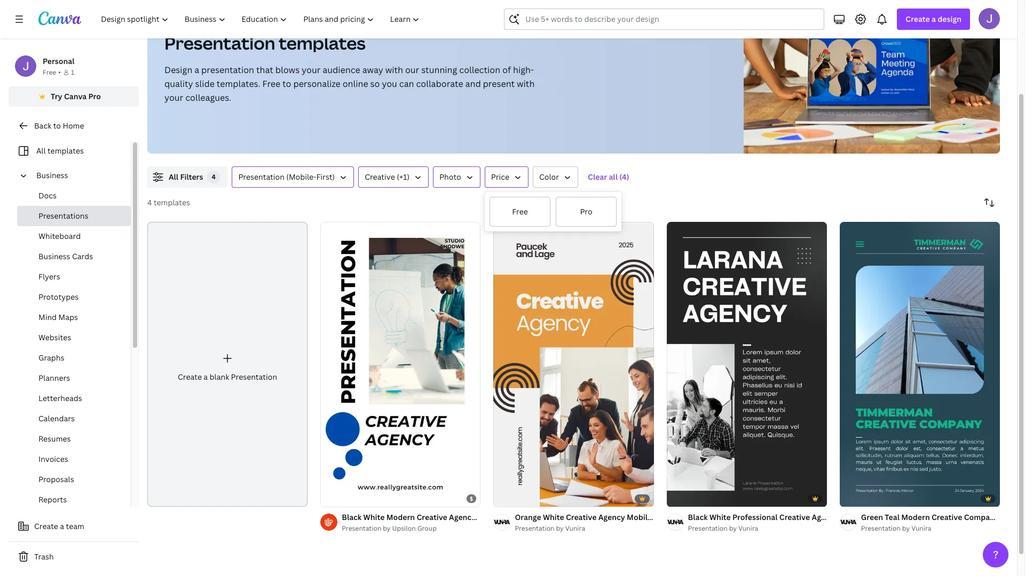 Task type: describe. For each thing, give the bounding box(es) containing it.
away
[[363, 64, 383, 76]]

personal
[[43, 56, 74, 66]]

prototypes
[[38, 292, 79, 302]]

clear
[[588, 172, 608, 182]]

templates for presentation templates
[[279, 32, 366, 54]]

presentation by upsilon group link
[[342, 524, 481, 535]]

online
[[343, 78, 368, 90]]

cards
[[72, 252, 93, 262]]

design a presentation that blows your audience away with our stunning collection of high- quality slide templates. free to personalize online so you can collaborate and present with your colleagues.
[[165, 64, 535, 104]]

first)
[[316, 172, 335, 182]]

orange
[[515, 513, 542, 523]]

1 horizontal spatial with
[[517, 78, 535, 90]]

top level navigation element
[[94, 9, 429, 30]]

white for professional
[[710, 513, 731, 523]]

slide
[[195, 78, 215, 90]]

0 vertical spatial your
[[302, 64, 321, 76]]

by for creative
[[556, 524, 564, 534]]

vunira for professional
[[739, 524, 759, 534]]

free for free •
[[43, 68, 56, 77]]

0 horizontal spatial 1
[[71, 68, 74, 77]]

agency inside 'orange white creative agency mobile-first presentation presentation by vunira'
[[599, 513, 625, 523]]

presentation inside button
[[239, 172, 285, 182]]

upsilon
[[392, 524, 416, 534]]

1 of 10 for black
[[675, 495, 696, 503]]

mobile for black white professional creative agency mobile presentation
[[841, 513, 866, 523]]

business for business cards
[[38, 252, 70, 262]]

4 for 4
[[212, 173, 216, 182]]

collaborate
[[416, 78, 464, 90]]

green
[[862, 513, 884, 523]]

create a design
[[906, 14, 962, 24]]

group
[[418, 524, 437, 534]]

to inside design a presentation that blows your audience away with our stunning collection of high- quality slide templates. free to personalize online so you can collaborate and present with your colleagues.
[[283, 78, 291, 90]]

presentation inside the green teal modern creative company mobile presentation by vunira
[[862, 524, 901, 534]]

create for create a team
[[34, 522, 58, 532]]

that
[[256, 64, 273, 76]]

quality
[[165, 78, 193, 90]]

back to home link
[[9, 115, 139, 137]]

trash link
[[9, 547, 139, 568]]

back to home
[[34, 121, 84, 131]]

color button
[[533, 167, 579, 188]]

templates for all templates
[[48, 146, 84, 156]]

reports link
[[17, 490, 131, 511]]

can
[[400, 78, 414, 90]]

design
[[938, 14, 962, 24]]

presentation templates
[[165, 32, 366, 54]]

•
[[58, 68, 61, 77]]

maps
[[59, 313, 78, 323]]

presentation (mobile-first)
[[239, 172, 335, 182]]

professional
[[733, 513, 778, 523]]

of for black white professional creative agency mobile presentation
[[679, 495, 687, 503]]

1 vertical spatial your
[[165, 92, 183, 104]]

a for blank
[[204, 372, 208, 382]]

a for team
[[60, 522, 64, 532]]

clear all (4) button
[[583, 167, 635, 188]]

letterheads
[[38, 394, 82, 404]]

1 for black
[[675, 495, 678, 503]]

canva
[[64, 91, 87, 102]]

try canva pro
[[51, 91, 101, 102]]

templates for 4 templates
[[154, 198, 190, 208]]

invoices
[[38, 455, 68, 465]]

price button
[[485, 167, 529, 188]]

try
[[51, 91, 62, 102]]

1 for green
[[848, 495, 851, 503]]

(4)
[[620, 172, 630, 182]]

1 of 10 for green
[[848, 495, 869, 503]]

a for presentation
[[195, 64, 199, 76]]

presentation by vunira link for professional
[[688, 524, 827, 535]]

all templates
[[36, 146, 84, 156]]

mind maps
[[38, 313, 78, 323]]

blows
[[276, 64, 300, 76]]

green teal modern creative company mobile presentation by vunira
[[862, 513, 1026, 534]]

a for design
[[932, 14, 937, 24]]

by for professional
[[730, 524, 737, 534]]

of for green teal modern creative company mobile
[[852, 495, 860, 503]]

graphs link
[[17, 348, 131, 369]]

creative for black white modern creative agency mobile presentation
[[417, 513, 448, 523]]

agency for black white professional creative agency mobile presentation
[[812, 513, 839, 523]]

company
[[965, 513, 1000, 523]]

docs
[[38, 191, 57, 201]]

black white professional creative agency mobile presentation link
[[688, 512, 915, 524]]

and
[[466, 78, 481, 90]]

business cards link
[[17, 247, 131, 267]]

collection
[[460, 64, 501, 76]]

create a blank presentation element
[[147, 222, 308, 507]]

all for all templates
[[36, 146, 46, 156]]

first
[[655, 513, 672, 523]]

green teal modern creative company mobile link
[[862, 512, 1026, 524]]

filters
[[180, 172, 203, 182]]

1 vertical spatial to
[[53, 121, 61, 131]]

all templates link
[[15, 141, 124, 161]]

4 for 4 templates
[[147, 198, 152, 208]]

presentation (mobile-first) button
[[232, 167, 354, 188]]

calendars link
[[17, 409, 131, 430]]

prototypes link
[[17, 287, 131, 308]]

Sort by button
[[979, 192, 1001, 214]]

planners link
[[17, 369, 131, 389]]

high-
[[513, 64, 534, 76]]

creative (+1)
[[365, 172, 410, 182]]

flyers
[[38, 272, 60, 282]]

black white professional creative agency mobile presentation image
[[667, 222, 827, 507]]

orange white creative agency mobile-first presentation link
[[515, 512, 720, 524]]

create a blank presentation link
[[147, 222, 308, 507]]

business cards
[[38, 252, 93, 262]]

presentation by vunira link for modern
[[862, 524, 1001, 535]]

by inside the green teal modern creative company mobile presentation by vunira
[[903, 524, 911, 534]]

team
[[66, 522, 84, 532]]

design
[[165, 64, 193, 76]]



Task type: vqa. For each thing, say whether or not it's contained in the screenshot.
presentation (mobile-first) Button
yes



Task type: locate. For each thing, give the bounding box(es) containing it.
1 horizontal spatial all
[[169, 172, 178, 182]]

reports
[[38, 495, 67, 505]]

1 vertical spatial pro
[[580, 207, 593, 217]]

white for creative
[[543, 513, 565, 523]]

free
[[43, 68, 56, 77], [263, 78, 281, 90], [512, 207, 528, 217]]

2 white from the left
[[543, 513, 565, 523]]

free for free
[[512, 207, 528, 217]]

create down reports
[[34, 522, 58, 532]]

by inside 'orange white creative agency mobile-first presentation presentation by vunira'
[[556, 524, 564, 534]]

create
[[906, 14, 931, 24], [178, 372, 202, 382], [34, 522, 58, 532]]

a left team
[[60, 522, 64, 532]]

letterheads link
[[17, 389, 131, 409]]

1 by from the left
[[383, 524, 391, 534]]

10
[[689, 495, 696, 503], [862, 495, 869, 503]]

websites
[[38, 333, 71, 343]]

photo
[[440, 172, 461, 182]]

invoices link
[[17, 450, 131, 470]]

1 vertical spatial all
[[169, 172, 178, 182]]

modern inside the green teal modern creative company mobile presentation by vunira
[[902, 513, 930, 523]]

0 vertical spatial free
[[43, 68, 56, 77]]

0 horizontal spatial 4
[[147, 198, 152, 208]]

2 horizontal spatial vunira
[[912, 524, 932, 534]]

0 horizontal spatial to
[[53, 121, 61, 131]]

so
[[370, 78, 380, 90]]

mobile left teal
[[841, 513, 866, 523]]

flyers link
[[17, 267, 131, 287]]

creative up 'group'
[[417, 513, 448, 523]]

4 filter options selected element
[[208, 171, 220, 184]]

vunira down green teal modern creative company mobile link
[[912, 524, 932, 534]]

2 horizontal spatial 1
[[848, 495, 851, 503]]

10 for green
[[862, 495, 869, 503]]

0 vertical spatial all
[[36, 146, 46, 156]]

creative inside button
[[365, 172, 395, 182]]

proposals link
[[17, 470, 131, 490]]

1 horizontal spatial white
[[543, 513, 565, 523]]

a inside design a presentation that blows your audience away with our stunning collection of high- quality slide templates. free to personalize online so you can collaborate and present with your colleagues.
[[195, 64, 199, 76]]

0 vertical spatial create
[[906, 14, 931, 24]]

0 horizontal spatial of
[[503, 64, 511, 76]]

1 white from the left
[[364, 513, 385, 523]]

by inside black white professional creative agency mobile presentation presentation by vunira
[[730, 524, 737, 534]]

white inside black white modern creative agency mobile presentation presentation by upsilon group
[[364, 513, 385, 523]]

white inside 'orange white creative agency mobile-first presentation presentation by vunira'
[[543, 513, 565, 523]]

a left design at the top right of the page
[[932, 14, 937, 24]]

1 horizontal spatial 4
[[212, 173, 216, 182]]

1 vertical spatial templates
[[48, 146, 84, 156]]

1 of 10 link for modern
[[840, 222, 1001, 507]]

mobile-
[[627, 513, 655, 523]]

creative inside 'orange white creative agency mobile-first presentation presentation by vunira'
[[566, 513, 597, 523]]

vunira inside the green teal modern creative company mobile presentation by vunira
[[912, 524, 932, 534]]

whiteboard
[[38, 231, 81, 241]]

free left '•' on the left of the page
[[43, 68, 56, 77]]

to right back at the top of the page
[[53, 121, 61, 131]]

0 horizontal spatial 1 of 10
[[675, 495, 696, 503]]

vunira
[[566, 524, 586, 534], [739, 524, 759, 534], [912, 524, 932, 534]]

(mobile-
[[287, 172, 316, 182]]

create a blank presentation
[[178, 372, 277, 382]]

resumes link
[[17, 430, 131, 450]]

creative left 'company'
[[932, 513, 963, 523]]

agency down $
[[449, 513, 476, 523]]

websites link
[[17, 328, 131, 348]]

0 vertical spatial with
[[386, 64, 403, 76]]

1 vertical spatial with
[[517, 78, 535, 90]]

orange white creative agency mobile-first presentation presentation by vunira
[[515, 513, 720, 534]]

color
[[540, 172, 559, 182]]

0 horizontal spatial all
[[36, 146, 46, 156]]

mobile inside the green teal modern creative company mobile presentation by vunira
[[1001, 513, 1026, 523]]

1 vertical spatial free
[[263, 78, 281, 90]]

price
[[491, 172, 510, 182]]

free inside design a presentation that blows your audience away with our stunning collection of high- quality slide templates. free to personalize online so you can collaborate and present with your colleagues.
[[263, 78, 281, 90]]

0 horizontal spatial pro
[[88, 91, 101, 102]]

2 black from the left
[[688, 513, 708, 523]]

creative right orange
[[566, 513, 597, 523]]

0 horizontal spatial create
[[34, 522, 58, 532]]

1
[[71, 68, 74, 77], [675, 495, 678, 503], [848, 495, 851, 503]]

0 horizontal spatial free
[[43, 68, 56, 77]]

by
[[383, 524, 391, 534], [556, 524, 564, 534], [730, 524, 737, 534], [903, 524, 911, 534]]

0 vertical spatial 4
[[212, 173, 216, 182]]

0 horizontal spatial agency
[[449, 513, 476, 523]]

modern for teal
[[902, 513, 930, 523]]

2 vertical spatial free
[[512, 207, 528, 217]]

mobile inside black white modern creative agency mobile presentation presentation by upsilon group
[[478, 513, 503, 523]]

business inside 'link'
[[38, 252, 70, 262]]

templates inside all templates link
[[48, 146, 84, 156]]

0 vertical spatial templates
[[279, 32, 366, 54]]

1 horizontal spatial agency
[[599, 513, 625, 523]]

1 horizontal spatial your
[[302, 64, 321, 76]]

1 horizontal spatial 10
[[862, 495, 869, 503]]

agency left 'green'
[[812, 513, 839, 523]]

graphs
[[38, 353, 64, 363]]

0 horizontal spatial 1 of 10 link
[[667, 222, 827, 507]]

2 vunira from the left
[[739, 524, 759, 534]]

1 horizontal spatial 1 of 10
[[848, 495, 869, 503]]

creative inside black white modern creative agency mobile presentation presentation by upsilon group
[[417, 513, 448, 523]]

2 modern from the left
[[902, 513, 930, 523]]

1 of 10 link for professional
[[667, 222, 827, 507]]

templates up audience
[[279, 32, 366, 54]]

business for business
[[36, 170, 68, 181]]

2 agency from the left
[[599, 513, 625, 523]]

1 1 of 10 from the left
[[675, 495, 696, 503]]

your down the quality
[[165, 92, 183, 104]]

to down blows
[[283, 78, 291, 90]]

creative
[[365, 172, 395, 182], [417, 513, 448, 523], [566, 513, 597, 523], [780, 513, 811, 523], [932, 513, 963, 523]]

orange white creative agency mobile-first presentation image
[[494, 222, 654, 507]]

1 horizontal spatial 1 of 10 link
[[840, 222, 1001, 507]]

your up personalize
[[302, 64, 321, 76]]

by for modern
[[383, 524, 391, 534]]

mind maps link
[[17, 308, 131, 328]]

2 horizontal spatial agency
[[812, 513, 839, 523]]

3 mobile from the left
[[1001, 513, 1026, 523]]

1 agency from the left
[[449, 513, 476, 523]]

white right orange
[[543, 513, 565, 523]]

mobile for black white modern creative agency mobile presentation
[[478, 513, 503, 523]]

white for modern
[[364, 513, 385, 523]]

1 horizontal spatial vunira
[[739, 524, 759, 534]]

all filters
[[169, 172, 203, 182]]

0 horizontal spatial modern
[[387, 513, 415, 523]]

0 horizontal spatial vunira
[[566, 524, 586, 534]]

our
[[405, 64, 420, 76]]

agency
[[449, 513, 476, 523], [599, 513, 625, 523], [812, 513, 839, 523]]

1 vunira from the left
[[566, 524, 586, 534]]

1 horizontal spatial free
[[263, 78, 281, 90]]

green teal modern creative company mobile-first presentation image
[[840, 222, 1001, 507]]

1 vertical spatial 4
[[147, 198, 152, 208]]

jacob simon image
[[979, 8, 1001, 29]]

free button
[[489, 197, 551, 228]]

free •
[[43, 68, 61, 77]]

all inside all templates link
[[36, 146, 46, 156]]

creative (+1) button
[[359, 167, 429, 188]]

2 horizontal spatial white
[[710, 513, 731, 523]]

whiteboard link
[[17, 227, 131, 247]]

2 by from the left
[[556, 524, 564, 534]]

all down back at the top of the page
[[36, 146, 46, 156]]

stunning
[[422, 64, 458, 76]]

presentation by vunira link for creative
[[515, 524, 654, 535]]

2 horizontal spatial of
[[852, 495, 860, 503]]

a left the blank
[[204, 372, 208, 382]]

create inside dropdown button
[[906, 14, 931, 24]]

1 horizontal spatial templates
[[154, 198, 190, 208]]

teal
[[885, 513, 900, 523]]

creative left (+1)
[[365, 172, 395, 182]]

1 modern from the left
[[387, 513, 415, 523]]

pro right canva
[[88, 91, 101, 102]]

create a design button
[[898, 9, 971, 30]]

1 horizontal spatial to
[[283, 78, 291, 90]]

create for create a blank presentation
[[178, 372, 202, 382]]

vunira inside 'orange white creative agency mobile-first presentation presentation by vunira'
[[566, 524, 586, 534]]

1 horizontal spatial mobile
[[841, 513, 866, 523]]

of
[[503, 64, 511, 76], [679, 495, 687, 503], [852, 495, 860, 503]]

0 horizontal spatial white
[[364, 513, 385, 523]]

white up presentation by upsilon group 'link' at the bottom of page
[[364, 513, 385, 523]]

0 vertical spatial pro
[[88, 91, 101, 102]]

2 presentation by vunira link from the left
[[688, 524, 827, 535]]

3 by from the left
[[730, 524, 737, 534]]

black for black white professional creative agency mobile presentation
[[688, 513, 708, 523]]

free down that
[[263, 78, 281, 90]]

vunira inside black white professional creative agency mobile presentation presentation by vunira
[[739, 524, 759, 534]]

agency for black white modern creative agency mobile presentation
[[449, 513, 476, 523]]

a
[[932, 14, 937, 24], [195, 64, 199, 76], [204, 372, 208, 382], [60, 522, 64, 532]]

2 horizontal spatial free
[[512, 207, 528, 217]]

1 vertical spatial business
[[38, 252, 70, 262]]

3 vunira from the left
[[912, 524, 932, 534]]

proposals
[[38, 475, 74, 485]]

a inside "button"
[[60, 522, 64, 532]]

1 horizontal spatial pro
[[580, 207, 593, 217]]

with up the you on the left top of page
[[386, 64, 403, 76]]

to
[[283, 78, 291, 90], [53, 121, 61, 131]]

agency inside black white modern creative agency mobile presentation presentation by upsilon group
[[449, 513, 476, 523]]

create a team button
[[9, 517, 139, 538]]

create left the blank
[[178, 372, 202, 382]]

1 10 from the left
[[689, 495, 696, 503]]

photo button
[[433, 167, 481, 188]]

creative for black white professional creative agency mobile presentation
[[780, 513, 811, 523]]

resumes
[[38, 434, 71, 444]]

1 horizontal spatial modern
[[902, 513, 930, 523]]

modern up upsilon
[[387, 513, 415, 523]]

black white modern creative agency mobile presentation image
[[321, 222, 481, 507]]

all for all filters
[[169, 172, 178, 182]]

calendars
[[38, 414, 75, 424]]

3 presentation by vunira link from the left
[[862, 524, 1001, 535]]

3 agency from the left
[[812, 513, 839, 523]]

free down price button
[[512, 207, 528, 217]]

white left professional
[[710, 513, 731, 523]]

2 horizontal spatial templates
[[279, 32, 366, 54]]

a up slide
[[195, 64, 199, 76]]

pro button
[[556, 197, 618, 228]]

Search search field
[[526, 9, 818, 29]]

all
[[609, 172, 618, 182]]

1 of 10 link
[[667, 222, 827, 507], [840, 222, 1001, 507]]

presentations
[[38, 211, 88, 221]]

2 horizontal spatial create
[[906, 14, 931, 24]]

4 by from the left
[[903, 524, 911, 534]]

audience
[[323, 64, 360, 76]]

black inside black white modern creative agency mobile presentation presentation by upsilon group
[[342, 513, 362, 523]]

all left filters
[[169, 172, 178, 182]]

2 vertical spatial templates
[[154, 198, 190, 208]]

1 horizontal spatial presentation by vunira link
[[688, 524, 827, 535]]

create a team
[[34, 522, 84, 532]]

modern inside black white modern creative agency mobile presentation presentation by upsilon group
[[387, 513, 415, 523]]

0 horizontal spatial with
[[386, 64, 403, 76]]

2 1 of 10 from the left
[[848, 495, 869, 503]]

3 white from the left
[[710, 513, 731, 523]]

black for black white modern creative agency mobile presentation
[[342, 513, 362, 523]]

2 horizontal spatial mobile
[[1001, 513, 1026, 523]]

create inside "button"
[[34, 522, 58, 532]]

0 horizontal spatial presentation by vunira link
[[515, 524, 654, 535]]

black
[[342, 513, 362, 523], [688, 513, 708, 523]]

create left design at the top right of the page
[[906, 14, 931, 24]]

mobile inside black white professional creative agency mobile presentation presentation by vunira
[[841, 513, 866, 523]]

0 horizontal spatial mobile
[[478, 513, 503, 523]]

1 black from the left
[[342, 513, 362, 523]]

modern
[[387, 513, 415, 523], [902, 513, 930, 523]]

1 1 of 10 link from the left
[[667, 222, 827, 507]]

2 horizontal spatial presentation by vunira link
[[862, 524, 1001, 535]]

agency inside black white professional creative agency mobile presentation presentation by vunira
[[812, 513, 839, 523]]

presentation by vunira link
[[515, 524, 654, 535], [688, 524, 827, 535], [862, 524, 1001, 535]]

black white modern creative agency mobile presentation presentation by upsilon group
[[342, 513, 552, 534]]

creative inside black white professional creative agency mobile presentation presentation by vunira
[[780, 513, 811, 523]]

1 horizontal spatial of
[[679, 495, 687, 503]]

0 horizontal spatial your
[[165, 92, 183, 104]]

black inside black white professional creative agency mobile presentation presentation by vunira
[[688, 513, 708, 523]]

0 vertical spatial to
[[283, 78, 291, 90]]

templates.
[[217, 78, 261, 90]]

1 vertical spatial create
[[178, 372, 202, 382]]

docs link
[[17, 186, 131, 206]]

present
[[483, 78, 515, 90]]

1 mobile from the left
[[478, 513, 503, 523]]

business up the docs
[[36, 170, 68, 181]]

trash
[[34, 552, 54, 563]]

create for create a design
[[906, 14, 931, 24]]

you
[[382, 78, 397, 90]]

creative inside the green teal modern creative company mobile presentation by vunira
[[932, 513, 963, 523]]

vunira down orange white creative agency mobile-first presentation 'link'
[[566, 524, 586, 534]]

10 for black
[[689, 495, 696, 503]]

modern right teal
[[902, 513, 930, 523]]

with down high-
[[517, 78, 535, 90]]

0 horizontal spatial black
[[342, 513, 362, 523]]

white inside black white professional creative agency mobile presentation presentation by vunira
[[710, 513, 731, 523]]

of inside design a presentation that blows your audience away with our stunning collection of high- quality slide templates. free to personalize online so you can collaborate and present with your colleagues.
[[503, 64, 511, 76]]

agency left mobile-
[[599, 513, 625, 523]]

a inside dropdown button
[[932, 14, 937, 24]]

2 1 of 10 link from the left
[[840, 222, 1001, 507]]

free inside button
[[512, 207, 528, 217]]

templates down back to home
[[48, 146, 84, 156]]

0 vertical spatial business
[[36, 170, 68, 181]]

creative for green teal modern creative company mobile
[[932, 513, 963, 523]]

0 horizontal spatial 10
[[689, 495, 696, 503]]

creative right professional
[[780, 513, 811, 523]]

mind
[[38, 313, 57, 323]]

white
[[364, 513, 385, 523], [543, 513, 565, 523], [710, 513, 731, 523]]

mobile right 'company'
[[1001, 513, 1026, 523]]

1 horizontal spatial 1
[[675, 495, 678, 503]]

mobile left orange
[[478, 513, 503, 523]]

vunira for creative
[[566, 524, 586, 534]]

mobile for green teal modern creative company mobile
[[1001, 513, 1026, 523]]

business up flyers
[[38, 252, 70, 262]]

2 mobile from the left
[[841, 513, 866, 523]]

templates down all filters
[[154, 198, 190, 208]]

(+1)
[[397, 172, 410, 182]]

modern for white
[[387, 513, 415, 523]]

None search field
[[505, 9, 825, 30]]

2 10 from the left
[[862, 495, 869, 503]]

by inside black white modern creative agency mobile presentation presentation by upsilon group
[[383, 524, 391, 534]]

pro down clear
[[580, 207, 593, 217]]

1 horizontal spatial create
[[178, 372, 202, 382]]

presentation
[[165, 32, 275, 54], [239, 172, 285, 182], [231, 372, 277, 382], [505, 513, 552, 523], [673, 513, 720, 523], [868, 513, 915, 523], [342, 524, 382, 534], [515, 524, 555, 534], [688, 524, 728, 534], [862, 524, 901, 534]]

1 horizontal spatial black
[[688, 513, 708, 523]]

vunira down professional
[[739, 524, 759, 534]]

pro
[[88, 91, 101, 102], [580, 207, 593, 217]]

0 horizontal spatial templates
[[48, 146, 84, 156]]

your
[[302, 64, 321, 76], [165, 92, 183, 104]]

business link
[[32, 166, 124, 186]]

$
[[470, 496, 474, 503]]

1 presentation by vunira link from the left
[[515, 524, 654, 535]]

black white professional creative agency mobile presentation presentation by vunira
[[688, 513, 915, 534]]

2 vertical spatial create
[[34, 522, 58, 532]]

blank
[[210, 372, 229, 382]]



